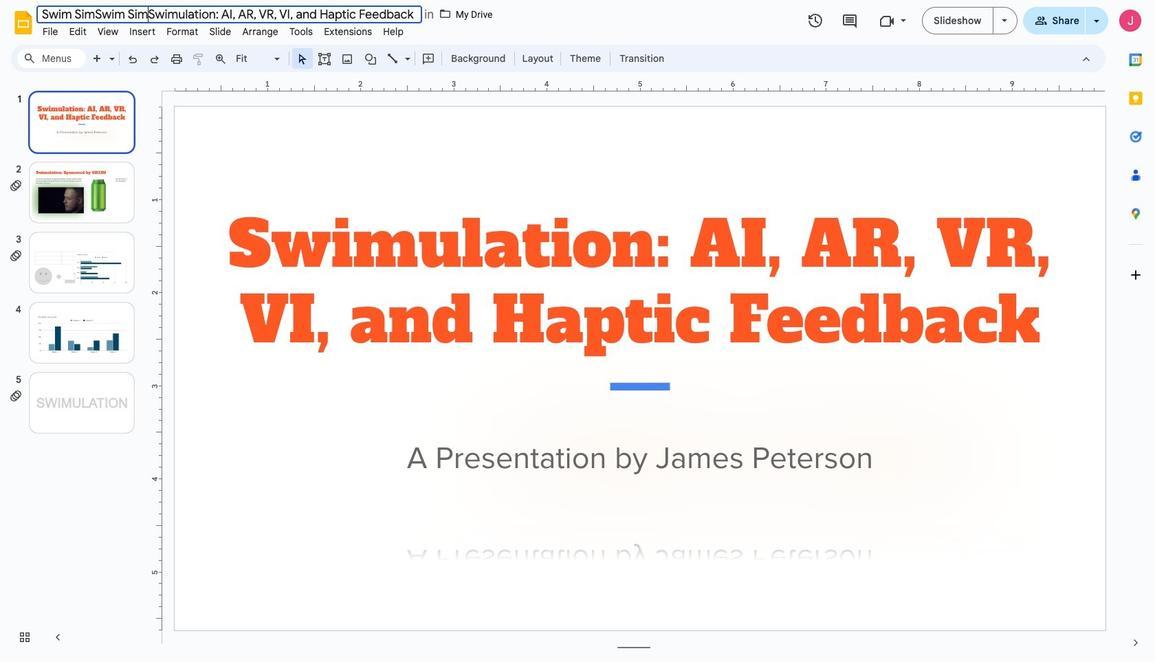 Task type: locate. For each thing, give the bounding box(es) containing it.
menu item up new slide with layout icon
[[92, 23, 124, 40]]

menu item
[[37, 23, 64, 40], [64, 23, 92, 40], [92, 23, 124, 40], [124, 23, 161, 40], [161, 23, 204, 40], [204, 23, 237, 40], [237, 23, 284, 40], [284, 23, 319, 40], [319, 23, 378, 40], [378, 23, 409, 40]]

menu item up the insert image
[[319, 23, 378, 40]]

undo (⌘z) image
[[126, 52, 140, 66]]

material image
[[439, 7, 452, 20]]

menu item up select line icon
[[378, 23, 409, 40]]

menu item up select (esc) icon
[[284, 23, 319, 40]]

hide the menus (ctrl+shift+f) image
[[1080, 52, 1093, 66]]

menu item up undo (⌘z) icon
[[124, 23, 161, 40]]

select (esc) image
[[296, 52, 309, 66]]

menu item up "print (⌘p)" image
[[161, 23, 204, 40]]

show all comments image
[[842, 13, 858, 29]]

new slide (ctrl+m) image
[[91, 52, 105, 66]]

tab list
[[1117, 41, 1155, 624]]

8 menu item from the left
[[284, 23, 319, 40]]

menu bar
[[37, 18, 409, 41]]

quick sharing actions image
[[1094, 20, 1100, 41]]

10 menu item from the left
[[378, 23, 409, 40]]

menu item up zoom icon
[[204, 23, 237, 40]]

line image
[[387, 52, 400, 66]]

Menus field
[[17, 49, 86, 68]]

print (⌘p) image
[[170, 52, 184, 66]]

application
[[0, 0, 1155, 662]]

menu bar banner
[[0, 0, 1155, 662]]

navigation
[[0, 78, 151, 662]]

menu item up zoom field
[[237, 23, 284, 40]]

menu item up menus field
[[37, 23, 64, 40]]

menu item up new slide (ctrl+m) image
[[64, 23, 92, 40]]

last edit was on october 30, 2023 image
[[808, 12, 824, 29]]

Zoom field
[[232, 49, 286, 69]]

add comment (⌘+option+m) image
[[422, 52, 435, 66]]

presentation options image
[[1002, 19, 1007, 22]]

1 menu item from the left
[[37, 23, 64, 40]]

2 menu item from the left
[[64, 23, 92, 40]]



Task type: vqa. For each thing, say whether or not it's contained in the screenshot.
Presentation options image
yes



Task type: describe. For each thing, give the bounding box(es) containing it.
6 menu item from the left
[[204, 23, 237, 40]]

located in my drive google drive folder element
[[422, 6, 496, 23]]

select line image
[[402, 50, 411, 54]]

Zoom text field
[[234, 49, 272, 68]]

menu bar inside the menu bar banner
[[37, 18, 409, 41]]

paint format image
[[192, 52, 206, 66]]

Rename text field
[[36, 6, 422, 23]]

tab list inside the menu bar banner
[[1117, 41, 1155, 624]]

main toolbar
[[85, 48, 671, 69]]

7 menu item from the left
[[237, 23, 284, 40]]

9 menu item from the left
[[319, 23, 378, 40]]

shape image
[[363, 49, 379, 68]]

4 menu item from the left
[[124, 23, 161, 40]]

redo (⌘y) image
[[148, 52, 162, 66]]

text box image
[[318, 52, 331, 66]]

share. shared with 3 people. image
[[1035, 14, 1047, 26]]

3 menu item from the left
[[92, 23, 124, 40]]

zoom image
[[214, 52, 228, 66]]

insert image image
[[339, 49, 355, 68]]

5 menu item from the left
[[161, 23, 204, 40]]

new slide with layout image
[[106, 50, 115, 54]]

slides home image
[[11, 10, 36, 35]]



